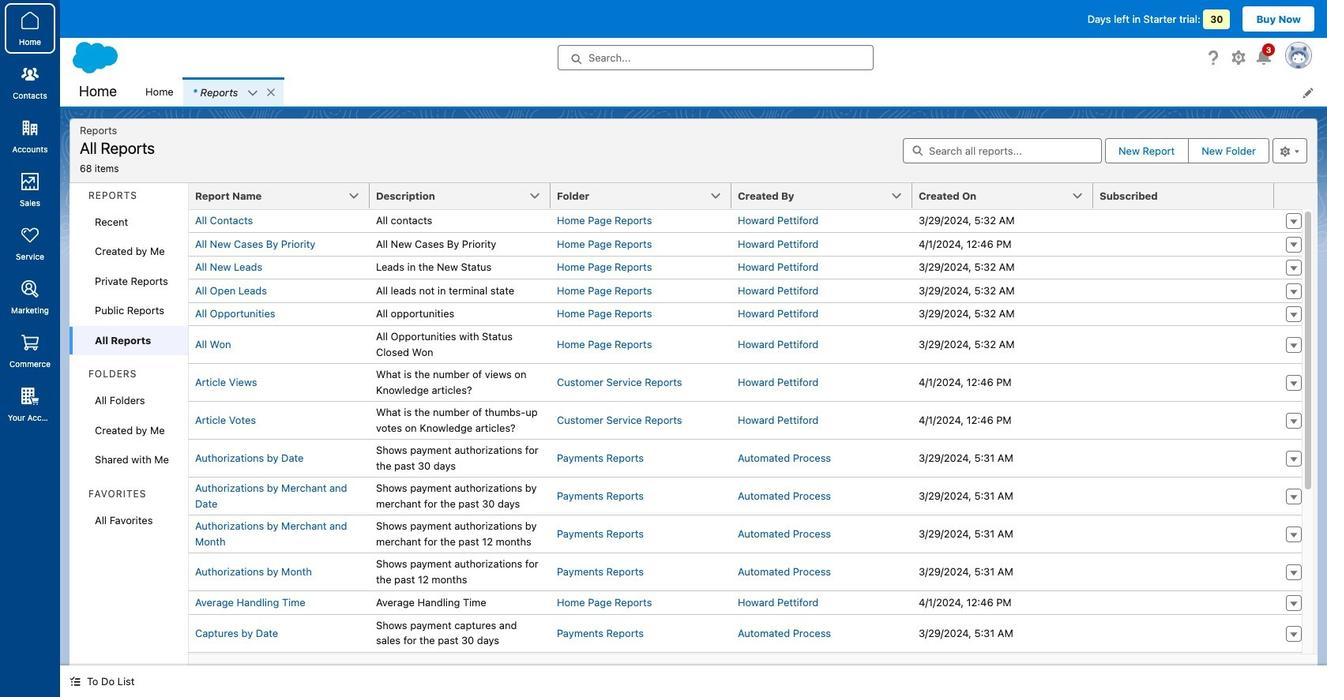 Task type: locate. For each thing, give the bounding box(es) containing it.
text default image
[[248, 88, 259, 99]]

1 vertical spatial text default image
[[70, 677, 81, 688]]

subscribed column header
[[1093, 183, 1284, 210]]

0 horizontal spatial text default image
[[70, 677, 81, 688]]

list
[[136, 77, 1327, 107]]

actions image
[[1274, 183, 1314, 208]]

folder column header
[[551, 183, 741, 210]]

1 horizontal spatial text default image
[[266, 87, 277, 98]]

0 vertical spatial text default image
[[266, 87, 277, 98]]

list item
[[183, 77, 284, 107]]

grid
[[189, 183, 1314, 698]]

created by column header
[[732, 183, 922, 210]]

text default image
[[266, 87, 277, 98], [70, 677, 81, 688]]

cell
[[1093, 232, 1274, 256], [1093, 256, 1274, 279], [1093, 279, 1274, 302], [1093, 302, 1274, 326], [1093, 326, 1274, 364], [1093, 364, 1274, 402], [1093, 402, 1274, 440], [1093, 440, 1274, 478], [1093, 478, 1274, 515], [1093, 515, 1274, 553], [1093, 553, 1274, 591], [1093, 591, 1274, 615], [1093, 615, 1274, 653], [370, 653, 551, 698], [551, 653, 732, 698], [732, 653, 913, 698], [913, 653, 1093, 698], [1093, 653, 1274, 698], [1274, 653, 1314, 698]]



Task type: describe. For each thing, give the bounding box(es) containing it.
Search all reports... text field
[[903, 138, 1102, 163]]

description column header
[[370, 183, 560, 210]]

actions column header
[[1274, 183, 1314, 210]]

report name column header
[[189, 183, 379, 210]]

created on column header
[[913, 183, 1103, 210]]



Task type: vqa. For each thing, say whether or not it's contained in the screenshot.
status
no



